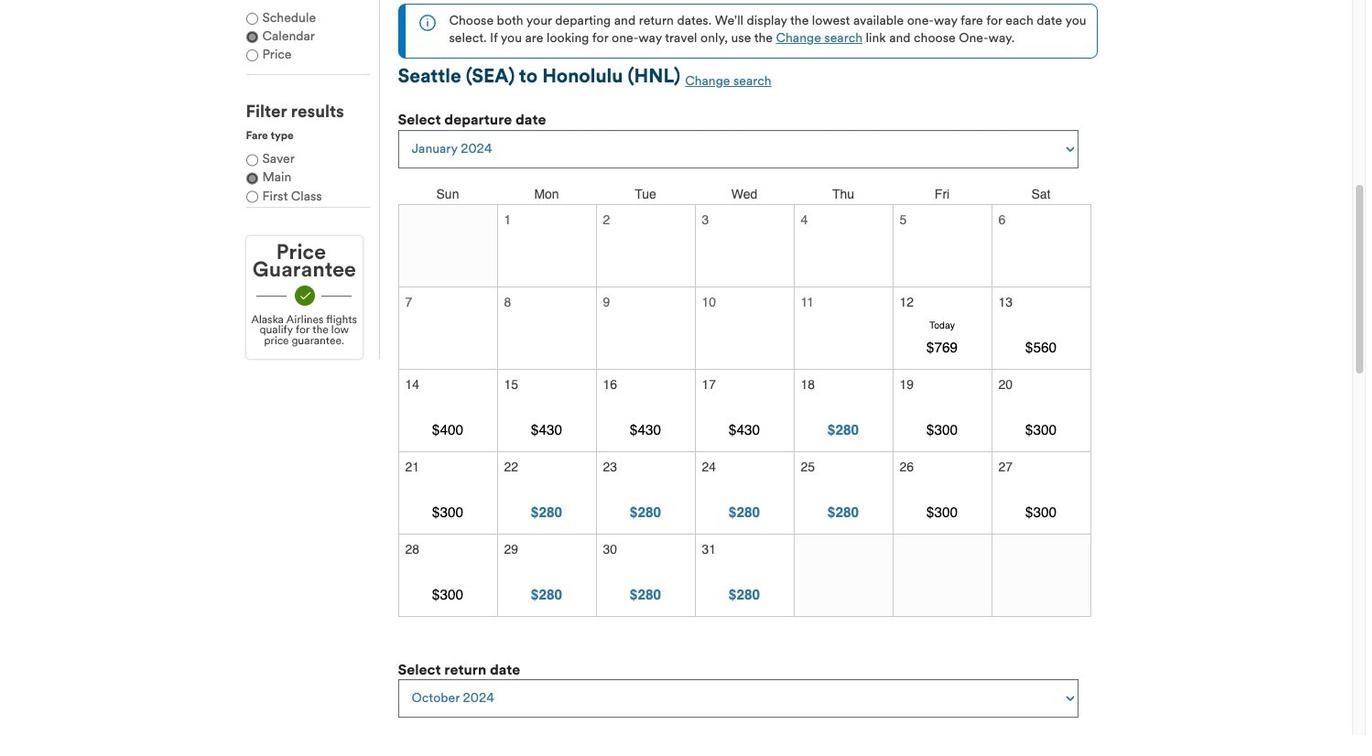 Task type: describe. For each thing, give the bounding box(es) containing it.
4 row from the top
[[398, 370, 1091, 452]]

6 row from the top
[[398, 535, 1091, 617]]

2 group from the top
[[246, 122, 370, 207]]

3 row header from the left
[[596, 186, 695, 205]]

1 row from the top
[[398, 186, 1091, 205]]

4 row header from the left
[[695, 186, 794, 205]]

1 group from the top
[[246, 0, 370, 103]]



Task type: locate. For each thing, give the bounding box(es) containing it.
6 row header from the left
[[893, 186, 992, 205]]

3 row from the top
[[398, 288, 1091, 370]]

7 row header from the left
[[992, 186, 1091, 205]]

1 row header from the left
[[398, 186, 497, 205]]

row header
[[398, 186, 497, 205], [497, 186, 596, 205], [596, 186, 695, 205], [695, 186, 794, 205], [794, 186, 893, 205], [893, 186, 992, 205], [992, 186, 1091, 205]]

2 row header from the left
[[497, 186, 596, 205]]

5 row header from the left
[[794, 186, 893, 205]]

grid
[[398, 186, 1092, 618]]

0 vertical spatial group
[[246, 0, 370, 103]]

row
[[398, 186, 1091, 205], [398, 205, 1091, 288], [398, 288, 1091, 370], [398, 370, 1091, 452], [398, 452, 1091, 535], [398, 535, 1091, 617]]

None radio
[[246, 31, 258, 43], [246, 49, 258, 61], [246, 169, 258, 188], [246, 31, 258, 43], [246, 49, 258, 61], [246, 169, 258, 188]]

2 row from the top
[[398, 205, 1091, 288]]

1 vertical spatial group
[[246, 122, 370, 207]]

5 row from the top
[[398, 452, 1091, 535]]

None radio
[[246, 13, 258, 25], [246, 151, 258, 169], [246, 188, 258, 206], [246, 13, 258, 25], [246, 151, 258, 169], [246, 188, 258, 206]]

group
[[246, 0, 370, 103], [246, 122, 370, 207]]

alaska airlines flights qualify for our price guarantee image
[[246, 236, 362, 353]]



Task type: vqa. For each thing, say whether or not it's contained in the screenshot.
row
yes



